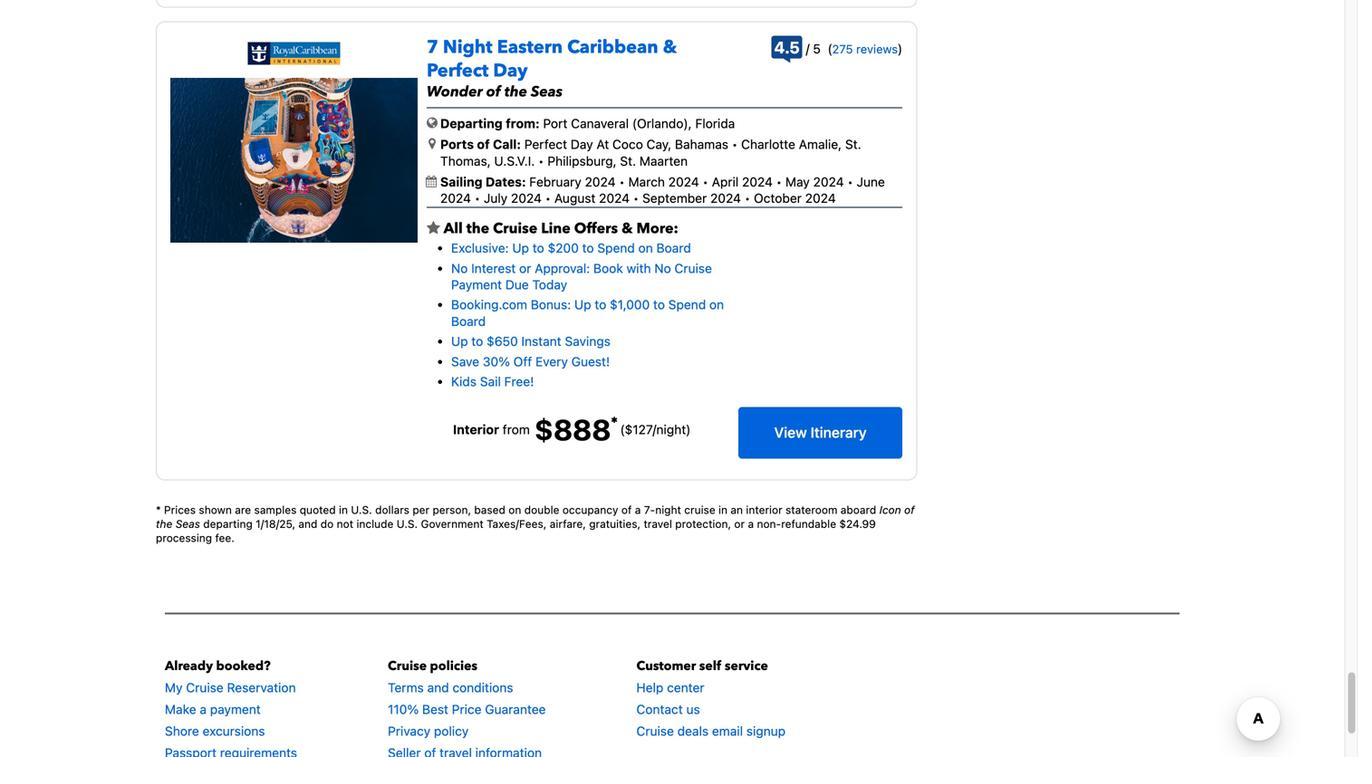 Task type: describe. For each thing, give the bounding box(es) containing it.
night
[[655, 504, 681, 516]]

port
[[543, 116, 567, 131]]

night
[[443, 35, 492, 60]]

5
[[813, 41, 821, 56]]

service
[[725, 658, 768, 675]]

a inside my cruise reservation make a payment shore excursions
[[200, 702, 207, 717]]

book
[[593, 261, 623, 276]]

not
[[337, 518, 353, 531]]

u.s.v.i.
[[494, 153, 535, 168]]

call:
[[493, 137, 521, 152]]

0 horizontal spatial &
[[621, 219, 633, 239]]

& inside 7 night eastern caribbean & perfect day wonder of the seas
[[663, 35, 677, 60]]

cruise
[[684, 504, 715, 516]]

offers
[[574, 219, 618, 239]]

st. for philipsburg,
[[620, 153, 636, 168]]

september
[[642, 191, 707, 206]]

no interest or approval: book with no cruise payment due today link
[[451, 261, 712, 292]]

booking.com bonus: up to $1,000 to spend on board link
[[451, 297, 724, 329]]

• down • philipsburg, st. maarten
[[619, 174, 625, 189]]

occupancy
[[562, 504, 618, 516]]

already
[[165, 658, 213, 675]]

• left october
[[745, 191, 750, 206]]

charlotte
[[741, 137, 795, 152]]

february 2024 • march 2024 • april 2024 • may 2024
[[529, 174, 844, 189]]

2024 down april
[[710, 191, 741, 206]]

275
[[832, 42, 853, 56]]

booking.com
[[451, 297, 527, 312]]

sailing
[[440, 174, 482, 189]]

protection,
[[675, 518, 731, 531]]

icon of the seas
[[156, 504, 915, 531]]

1 no from the left
[[451, 261, 468, 276]]

or inside exclusive: up to $200 to spend on board no interest or approval: book with no cruise payment due today booking.com bonus: up to $1,000 to spend on board up to $650 instant savings save 30% off every guest! kids sail free!
[[519, 261, 531, 276]]

terms and conditions 110% best price guarantee privacy policy
[[388, 680, 546, 739]]

/ for 4.5
[[806, 41, 810, 56]]

due
[[505, 277, 529, 292]]

cruise inside exclusive: up to $200 to spend on board no interest or approval: book with no cruise payment due today booking.com bonus: up to $1,000 to spend on board up to $650 instant savings save 30% off every guest! kids sail free!
[[674, 261, 712, 276]]

an
[[731, 504, 743, 516]]

travel
[[644, 518, 672, 531]]

excursions
[[203, 724, 265, 739]]

booked?
[[216, 658, 271, 675]]

self
[[699, 658, 721, 675]]

june
[[857, 174, 885, 189]]

1 vertical spatial board
[[451, 314, 486, 329]]

wonder of the seas image
[[170, 78, 418, 243]]

fee.
[[215, 532, 234, 545]]

night)
[[656, 422, 691, 437]]

the inside the icon of the seas
[[156, 518, 172, 531]]

• down march
[[633, 191, 639, 206]]

best
[[422, 702, 448, 717]]

customer
[[636, 658, 696, 675]]

deals
[[677, 724, 709, 739]]

florida
[[695, 116, 735, 131]]

to down offers
[[582, 241, 594, 256]]

kids sail free! link
[[451, 374, 534, 389]]

2024 down may
[[805, 191, 836, 206]]

airfare,
[[550, 518, 586, 531]]

my
[[165, 680, 183, 695]]

samples
[[254, 504, 297, 516]]

$650
[[487, 334, 518, 349]]

2024 down • philipsburg, st. maarten
[[585, 174, 616, 189]]

non-
[[757, 518, 781, 531]]

canaveral
[[571, 116, 629, 131]]

a inside the departing 1/18/25, and do not include u.s. government taxes/fees, airfare, gratuities, travel protection, or a non-refundable $24.99 processing fee.
[[748, 518, 754, 531]]

cruise down july
[[493, 219, 537, 239]]

map marker image
[[429, 137, 436, 150]]

2024 up the september
[[668, 174, 699, 189]]

0 vertical spatial spend
[[597, 241, 635, 256]]

every
[[535, 354, 568, 369]]

stateroom
[[786, 504, 837, 516]]

royal caribbean image
[[248, 42, 340, 65]]

conditions
[[452, 680, 513, 695]]

august
[[554, 191, 596, 206]]

may
[[785, 174, 810, 189]]

icon
[[879, 504, 901, 516]]

7
[[427, 35, 438, 60]]

• up february
[[538, 153, 544, 168]]

of inside 7 night eastern caribbean & perfect day wonder of the seas
[[486, 82, 501, 102]]

• philipsburg, st. maarten
[[535, 153, 688, 168]]

us
[[686, 702, 700, 717]]

seas inside 7 night eastern caribbean & perfect day wonder of the seas
[[531, 82, 563, 102]]

• up october
[[776, 174, 782, 189]]

are
[[235, 504, 251, 516]]

(orlando),
[[632, 116, 692, 131]]

0 vertical spatial board
[[656, 241, 691, 256]]

($127
[[620, 422, 653, 437]]

center
[[667, 680, 704, 695]]

1 in from the left
[[339, 504, 348, 516]]

2 vertical spatial on
[[508, 504, 521, 516]]

coco
[[612, 137, 643, 152]]

prices
[[164, 504, 196, 516]]

based
[[474, 504, 505, 516]]

to right $1,000
[[653, 297, 665, 312]]

off
[[513, 354, 532, 369]]

double
[[524, 504, 559, 516]]

day inside 7 night eastern caribbean & perfect day wonder of the seas
[[493, 58, 528, 83]]

more:
[[636, 219, 678, 239]]

amalie,
[[799, 137, 842, 152]]

• down sailing dates:
[[474, 191, 480, 206]]

contact
[[636, 702, 683, 717]]

quoted
[[300, 504, 336, 516]]

*
[[156, 504, 161, 516]]

of inside the icon of the seas
[[904, 504, 915, 516]]

aboard
[[841, 504, 876, 516]]

from:
[[506, 116, 540, 131]]

2 in from the left
[[718, 504, 728, 516]]

st. for amalie,
[[845, 137, 861, 152]]

exclusive:
[[451, 241, 509, 256]]

help
[[636, 680, 663, 695]]



Task type: vqa. For each thing, say whether or not it's contained in the screenshot.
the rightmost the
yes



Task type: locate. For each thing, give the bounding box(es) containing it.
and down quoted
[[298, 518, 317, 531]]

0 horizontal spatial no
[[451, 261, 468, 276]]

to left $1,000
[[595, 297, 606, 312]]

shown
[[199, 504, 232, 516]]

globe image
[[427, 116, 438, 129]]

1 horizontal spatial u.s.
[[397, 518, 418, 531]]

and up best at the bottom of page
[[427, 680, 449, 695]]

in up not
[[339, 504, 348, 516]]

in left an
[[718, 504, 728, 516]]

board down more:
[[656, 241, 691, 256]]

board down booking.com
[[451, 314, 486, 329]]

cruise up terms
[[388, 658, 427, 675]]

a right make
[[200, 702, 207, 717]]

payment
[[210, 702, 261, 717]]

/ right asterisk image
[[653, 422, 656, 437]]

2024 up offers
[[599, 191, 630, 206]]

on right $1,000
[[709, 297, 724, 312]]

$200
[[548, 241, 579, 256]]

0 vertical spatial day
[[493, 58, 528, 83]]

the down *
[[156, 518, 172, 531]]

day up philipsburg,
[[571, 137, 593, 152]]

up down the no interest or approval: book with no cruise payment due today link
[[574, 297, 591, 312]]

no up payment
[[451, 261, 468, 276]]

on up taxes/fees,
[[508, 504, 521, 516]]

0 vertical spatial perfect
[[427, 58, 489, 83]]

a left '7-'
[[635, 504, 641, 516]]

eastern
[[497, 35, 563, 60]]

& left more:
[[621, 219, 633, 239]]

0 horizontal spatial st.
[[620, 153, 636, 168]]

spend up book
[[597, 241, 635, 256]]

2024 down sailing
[[440, 191, 471, 206]]

0 vertical spatial a
[[635, 504, 641, 516]]

30%
[[483, 354, 510, 369]]

1 horizontal spatial on
[[638, 241, 653, 256]]

today
[[532, 277, 567, 292]]

perfect down port
[[524, 137, 567, 152]]

• down february
[[545, 191, 551, 206]]

0 horizontal spatial board
[[451, 314, 486, 329]]

st. right amalie,
[[845, 137, 861, 152]]

1 vertical spatial a
[[748, 518, 754, 531]]

$888
[[534, 413, 611, 447]]

price
[[452, 702, 482, 717]]

privacy policy link
[[388, 724, 469, 739]]

of left call:
[[477, 137, 490, 152]]

1 vertical spatial perfect
[[524, 137, 567, 152]]

1 vertical spatial day
[[571, 137, 593, 152]]

board
[[656, 241, 691, 256], [451, 314, 486, 329]]

0 horizontal spatial on
[[508, 504, 521, 516]]

0 horizontal spatial u.s.
[[351, 504, 372, 516]]

bahamas
[[675, 137, 728, 152]]

exclusive: up to $200 to spend on board link
[[451, 241, 691, 256]]

sailing dates:
[[440, 174, 529, 189]]

my cruise reservation link
[[165, 680, 296, 695]]

* prices shown are samples quoted in u.s. dollars per person, based on double occupancy of a 7-night cruise in an interior stateroom aboard
[[156, 504, 879, 516]]

2024 inside june 2024
[[440, 191, 471, 206]]

4.5
[[774, 38, 800, 57]]

1 horizontal spatial st.
[[845, 137, 861, 152]]

star image
[[427, 221, 440, 235]]

&
[[663, 35, 677, 60], [621, 219, 633, 239]]

and inside the departing 1/18/25, and do not include u.s. government taxes/fees, airfare, gratuities, travel protection, or a non-refundable $24.99 processing fee.
[[298, 518, 317, 531]]

1 horizontal spatial or
[[734, 518, 745, 531]]

2 vertical spatial the
[[156, 518, 172, 531]]

on
[[638, 241, 653, 256], [709, 297, 724, 312], [508, 504, 521, 516]]

0 horizontal spatial up
[[451, 334, 468, 349]]

2024 up october
[[742, 174, 773, 189]]

the up from: on the left top of the page
[[505, 82, 527, 102]]

cruise down contact
[[636, 724, 674, 739]]

2 horizontal spatial on
[[709, 297, 724, 312]]

0 vertical spatial up
[[512, 241, 529, 256]]

1 horizontal spatial board
[[656, 241, 691, 256]]

1 vertical spatial spend
[[668, 297, 706, 312]]

reservation
[[227, 680, 296, 695]]

1 vertical spatial or
[[734, 518, 745, 531]]

2 horizontal spatial the
[[505, 82, 527, 102]]

of up gratuities,
[[621, 504, 632, 516]]

view
[[774, 424, 807, 441]]

in
[[339, 504, 348, 516], [718, 504, 728, 516]]

ports of call:
[[440, 137, 521, 152]]

seas up port
[[531, 82, 563, 102]]

cruise inside my cruise reservation make a payment shore excursions
[[186, 680, 224, 695]]

cruise inside customer self service help center contact us cruise deals email signup
[[636, 724, 674, 739]]

make a payment link
[[165, 702, 261, 717]]

make
[[165, 702, 196, 717]]

1 vertical spatial on
[[709, 297, 724, 312]]

line
[[541, 219, 571, 239]]

terms
[[388, 680, 424, 695]]

up up interest
[[512, 241, 529, 256]]

2024
[[585, 174, 616, 189], [668, 174, 699, 189], [742, 174, 773, 189], [813, 174, 844, 189], [440, 191, 471, 206], [511, 191, 542, 206], [599, 191, 630, 206], [710, 191, 741, 206], [805, 191, 836, 206]]

2024 down dates:
[[511, 191, 542, 206]]

2 horizontal spatial a
[[748, 518, 754, 531]]

1 horizontal spatial /
[[806, 41, 810, 56]]

2 horizontal spatial up
[[574, 297, 591, 312]]

0 horizontal spatial in
[[339, 504, 348, 516]]

up
[[512, 241, 529, 256], [574, 297, 591, 312], [451, 334, 468, 349]]

refundable
[[781, 518, 836, 531]]

up up save
[[451, 334, 468, 349]]

privacy
[[388, 724, 430, 739]]

cruise down more:
[[674, 261, 712, 276]]

0 vertical spatial seas
[[531, 82, 563, 102]]

0 horizontal spatial a
[[200, 702, 207, 717]]

or inside the departing 1/18/25, and do not include u.s. government taxes/fees, airfare, gratuities, travel protection, or a non-refundable $24.99 processing fee.
[[734, 518, 745, 531]]

2024 right may
[[813, 174, 844, 189]]

2 vertical spatial a
[[200, 702, 207, 717]]

0 horizontal spatial perfect
[[427, 58, 489, 83]]

st. inside charlotte amalie, st. thomas, u.s.v.i.
[[845, 137, 861, 152]]

email
[[712, 724, 743, 739]]

to up save
[[471, 334, 483, 349]]

1 vertical spatial st.
[[620, 153, 636, 168]]

june 2024
[[440, 174, 885, 206]]

u.s. down per
[[397, 518, 418, 531]]

1 horizontal spatial seas
[[531, 82, 563, 102]]

1 vertical spatial seas
[[176, 518, 200, 531]]

0 horizontal spatial or
[[519, 261, 531, 276]]

1 horizontal spatial a
[[635, 504, 641, 516]]

0 horizontal spatial the
[[156, 518, 172, 531]]

perfect inside 7 night eastern caribbean & perfect day wonder of the seas
[[427, 58, 489, 83]]

• down florida
[[728, 137, 741, 152]]

departing 1/18/25, and do not include u.s. government taxes/fees, airfare, gratuities, travel protection, or a non-refundable $24.99 processing fee.
[[156, 518, 876, 545]]

0 horizontal spatial /
[[653, 422, 656, 437]]

perfect up departing
[[427, 58, 489, 83]]

/ for ($127
[[653, 422, 656, 437]]

a left non-
[[748, 518, 754, 531]]

1 horizontal spatial no
[[654, 261, 671, 276]]

payment
[[451, 277, 502, 292]]

1 horizontal spatial up
[[512, 241, 529, 256]]

taxes/fees,
[[487, 518, 547, 531]]

cruise up make a payment link
[[186, 680, 224, 695]]

2 vertical spatial up
[[451, 334, 468, 349]]

signup
[[746, 724, 786, 739]]

or up due
[[519, 261, 531, 276]]

0 horizontal spatial and
[[298, 518, 317, 531]]

a
[[635, 504, 641, 516], [748, 518, 754, 531], [200, 702, 207, 717]]

or down an
[[734, 518, 745, 531]]

calendar image
[[426, 176, 437, 187]]

interior
[[746, 504, 782, 516]]

1 horizontal spatial and
[[427, 680, 449, 695]]

1 horizontal spatial perfect
[[524, 137, 567, 152]]

asterisk image
[[611, 416, 618, 424]]

0 vertical spatial u.s.
[[351, 504, 372, 516]]

my cruise reservation make a payment shore excursions
[[165, 680, 296, 739]]

instant
[[521, 334, 561, 349]]

contact us link
[[636, 702, 700, 717]]

philipsburg,
[[547, 153, 617, 168]]

1 vertical spatial &
[[621, 219, 633, 239]]

7 night eastern caribbean & perfect day wonder of the seas
[[427, 35, 677, 102]]

itinerary
[[811, 424, 867, 441]]

july
[[484, 191, 508, 206]]

0 horizontal spatial spend
[[597, 241, 635, 256]]

with
[[627, 261, 651, 276]]

thomas,
[[440, 153, 491, 168]]

0 horizontal spatial seas
[[176, 518, 200, 531]]

cay,
[[646, 137, 671, 152]]

0 vertical spatial &
[[663, 35, 677, 60]]

0 vertical spatial or
[[519, 261, 531, 276]]

bonus:
[[531, 297, 571, 312]]

dollars
[[375, 504, 409, 516]]

& right caribbean
[[663, 35, 677, 60]]

of
[[486, 82, 501, 102], [477, 137, 490, 152], [621, 504, 632, 516], [904, 504, 915, 516]]

1 horizontal spatial day
[[571, 137, 593, 152]]

on up with
[[638, 241, 653, 256]]

1 vertical spatial /
[[653, 422, 656, 437]]

kids
[[451, 374, 477, 389]]

the inside 7 night eastern caribbean & perfect day wonder of the seas
[[505, 82, 527, 102]]

day right night
[[493, 58, 528, 83]]

and
[[298, 518, 317, 531], [427, 680, 449, 695]]

/ inside 4.5 / 5 ( 275 reviews )
[[806, 41, 810, 56]]

0 vertical spatial and
[[298, 518, 317, 531]]

cruise
[[493, 219, 537, 239], [674, 261, 712, 276], [388, 658, 427, 675], [186, 680, 224, 695], [636, 724, 674, 739]]

1/18/25,
[[256, 518, 295, 531]]

st. down coco
[[620, 153, 636, 168]]

customer self service help center contact us cruise deals email signup
[[636, 658, 786, 739]]

u.s. up include in the left of the page
[[351, 504, 372, 516]]

free!
[[504, 374, 534, 389]]

2 no from the left
[[654, 261, 671, 276]]

shore excursions link
[[165, 724, 265, 739]]

$24.99
[[839, 518, 876, 531]]

0 vertical spatial /
[[806, 41, 810, 56]]

october
[[754, 191, 802, 206]]

1 horizontal spatial &
[[663, 35, 677, 60]]

275 reviews link
[[832, 42, 898, 56]]

1 vertical spatial up
[[574, 297, 591, 312]]

government
[[421, 518, 484, 531]]

1 vertical spatial and
[[427, 680, 449, 695]]

the up exclusive:
[[466, 219, 489, 239]]

already booked?
[[165, 658, 271, 675]]

guarantee
[[485, 702, 546, 717]]

u.s. inside the departing 1/18/25, and do not include u.s. government taxes/fees, airfare, gratuities, travel protection, or a non-refundable $24.99 processing fee.
[[397, 518, 418, 531]]

0 vertical spatial the
[[505, 82, 527, 102]]

• right may
[[844, 174, 857, 189]]

• left april
[[703, 174, 708, 189]]

spend right $1,000
[[668, 297, 706, 312]]

($127 / night)
[[620, 422, 691, 437]]

0 vertical spatial on
[[638, 241, 653, 256]]

approval:
[[535, 261, 590, 276]]

/ left '5'
[[806, 41, 810, 56]]

processing
[[156, 532, 212, 545]]

1 vertical spatial u.s.
[[397, 518, 418, 531]]

cruise policies
[[388, 658, 477, 675]]

and inside terms and conditions 110% best price guarantee privacy policy
[[427, 680, 449, 695]]

seas up processing
[[176, 518, 200, 531]]

seas
[[531, 82, 563, 102], [176, 518, 200, 531]]

ports
[[440, 137, 474, 152]]

no right with
[[654, 261, 671, 276]]

0 horizontal spatial day
[[493, 58, 528, 83]]

u.s.
[[351, 504, 372, 516], [397, 518, 418, 531]]

4.5 / 5 ( 275 reviews )
[[774, 38, 903, 57]]

1 horizontal spatial in
[[718, 504, 728, 516]]

to left $200
[[533, 241, 544, 256]]

1 vertical spatial the
[[466, 219, 489, 239]]

of up departing
[[486, 82, 501, 102]]

0 vertical spatial st.
[[845, 137, 861, 152]]

of right icon
[[904, 504, 915, 516]]

1 horizontal spatial the
[[466, 219, 489, 239]]

1 horizontal spatial spend
[[668, 297, 706, 312]]

seas inside the icon of the seas
[[176, 518, 200, 531]]



